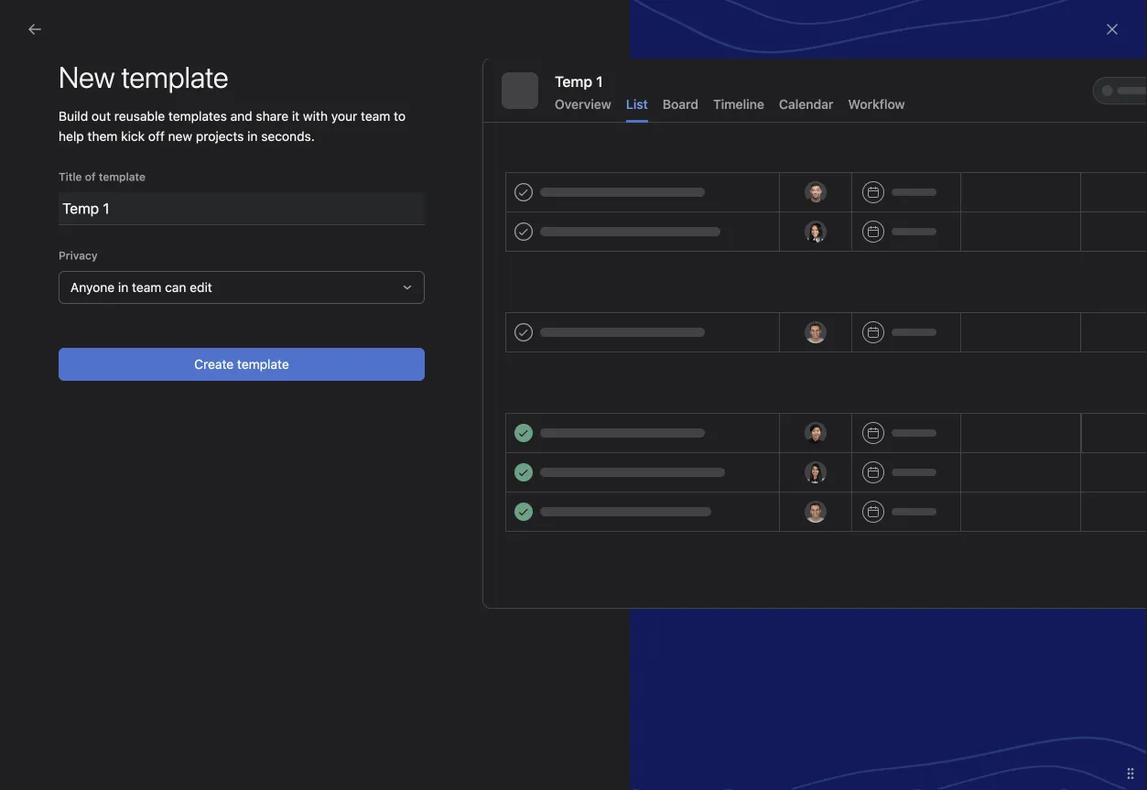 Task type: vqa. For each thing, say whether or not it's contained in the screenshot.
My first portfolio
yes



Task type: describe. For each thing, give the bounding box(es) containing it.
my for my first portfolio
[[48, 331, 66, 346]]

timeline
[[713, 97, 765, 112]]

new template
[[59, 60, 229, 94]]

inbox
[[48, 121, 80, 136]]

to
[[394, 109, 406, 124]]

templates
[[168, 109, 227, 124]]

team inside build out reusable templates and share it with your team to help them kick off new projects in seconds.
[[361, 109, 390, 124]]

title
[[59, 170, 82, 183]]

cross-functional project plan inside cross-functional project plan link
[[48, 360, 220, 375]]

home link
[[11, 56, 209, 85]]

privacy
[[59, 249, 98, 262]]

0 vertical spatial in
[[950, 16, 960, 28]]

portfolios link
[[11, 229, 209, 258]]

anyone
[[71, 280, 115, 295]]

first
[[69, 331, 92, 346]]

projects element
[[0, 291, 220, 445]]

invite button
[[1066, 65, 1125, 91]]

reporting link
[[11, 200, 209, 229]]

home
[[48, 63, 83, 78]]

list
[[626, 97, 648, 112]]

my tasks link
[[11, 85, 209, 114]]

projects
[[196, 129, 244, 144]]

help
[[59, 129, 84, 144]]

1 vertical spatial functional
[[378, 407, 438, 422]]

my first portfolio
[[48, 331, 145, 346]]

and
[[230, 109, 252, 124]]

cross- inside projects element
[[48, 360, 87, 375]]

new
[[168, 129, 192, 144]]

days
[[903, 16, 927, 28]]

billing
[[1025, 16, 1056, 28]]

with
[[303, 109, 328, 124]]

in inside build out reusable templates and share it with your team to help them kick off new projects in seconds.
[[247, 129, 258, 144]]

js
[[755, 410, 768, 423]]

overview
[[555, 97, 611, 112]]

create
[[194, 357, 234, 372]]

my for my tasks
[[48, 92, 66, 107]]

anyone in team can edit
[[71, 280, 212, 295]]

cross-functional project plan link
[[11, 353, 220, 383]]

temp 1
[[555, 73, 603, 90]]

hide sidebar image
[[24, 15, 38, 29]]

about us
[[835, 151, 909, 173]]

projects button
[[0, 298, 72, 317]]

it
[[292, 109, 300, 124]]

invite
[[1089, 71, 1117, 84]]

new project
[[337, 353, 408, 368]]

create template
[[194, 357, 289, 372]]

can
[[165, 280, 186, 295]]

reusable
[[114, 109, 165, 124]]

them
[[87, 129, 118, 144]]

portfolio
[[96, 331, 145, 346]]

close image
[[1105, 22, 1120, 37]]

new
[[337, 353, 363, 368]]



Task type: locate. For each thing, give the bounding box(es) containing it.
plan inside projects element
[[195, 360, 220, 375]]

0 horizontal spatial template
[[99, 170, 146, 183]]

project
[[367, 353, 408, 368], [149, 360, 191, 375], [442, 407, 484, 422]]

in down and
[[247, 129, 258, 144]]

1 vertical spatial template
[[237, 357, 289, 372]]

workflow
[[848, 97, 905, 112]]

0 vertical spatial functional
[[87, 360, 146, 375]]

seconds.
[[261, 129, 315, 144]]

2 vertical spatial in
[[118, 280, 128, 295]]

insights button
[[0, 174, 70, 192]]

0 horizontal spatial in
[[118, 280, 128, 295]]

cross-functional project plan down new project
[[337, 407, 514, 422]]

add billing info
[[1002, 16, 1079, 28]]

template
[[99, 170, 146, 183], [237, 357, 289, 372]]

team left to in the top of the page
[[361, 109, 390, 124]]

1 vertical spatial cross-functional project plan
[[337, 407, 514, 422]]

in right left at the top of page
[[950, 16, 960, 28]]

insights element
[[0, 167, 220, 291]]

calendar
[[779, 97, 834, 112]]

build out reusable templates and share it with your team to help them kick off new projects in seconds.
[[59, 109, 406, 144]]

1 horizontal spatial functional
[[378, 407, 438, 422]]

tasks
[[69, 92, 100, 107]]

template right the create
[[237, 357, 289, 372]]

projects down goals
[[22, 300, 72, 315]]

in inside 'dropdown button'
[[118, 280, 128, 295]]

0 horizontal spatial plan
[[195, 360, 220, 375]]

projects up new
[[271, 290, 338, 312]]

go back image
[[27, 22, 42, 37]]

inbox link
[[11, 114, 209, 144]]

cross-functional project plan
[[48, 360, 220, 375], [337, 407, 514, 422]]

my inside 'global' element
[[48, 92, 66, 107]]

cross- down new
[[337, 407, 378, 422]]

1 horizontal spatial cross-
[[337, 407, 378, 422]]

1 horizontal spatial team
[[361, 109, 390, 124]]

edit
[[190, 280, 212, 295]]

add
[[1002, 16, 1022, 28]]

functional down portfolio
[[87, 360, 146, 375]]

1 vertical spatial team
[[132, 280, 162, 295]]

0 vertical spatial my
[[48, 92, 66, 107]]

my first portfolio link
[[11, 324, 209, 353]]

0 vertical spatial plan
[[195, 360, 220, 375]]

functional
[[87, 360, 146, 375], [378, 407, 438, 422]]

1 vertical spatial my
[[48, 331, 66, 346]]

functional inside projects element
[[87, 360, 146, 375]]

portfolios
[[48, 236, 104, 251]]

0 horizontal spatial team
[[132, 280, 162, 295]]

title of template
[[59, 170, 146, 183]]

plan
[[195, 360, 220, 375], [488, 407, 514, 422]]

anyone in team can edit button
[[59, 271, 425, 304]]

off
[[148, 129, 165, 144]]

of
[[85, 170, 96, 183]]

trial
[[963, 16, 982, 28]]

share
[[256, 109, 289, 124]]

projects inside dropdown button
[[22, 300, 72, 315]]

0 vertical spatial team
[[361, 109, 390, 124]]

1 vertical spatial in
[[247, 129, 258, 144]]

1 horizontal spatial in
[[247, 129, 258, 144]]

my left first
[[48, 331, 66, 346]]

list box
[[358, 7, 797, 37]]

cross-
[[48, 360, 87, 375], [337, 407, 378, 422]]

info
[[1059, 16, 1079, 28]]

cross-functional project plan down portfolio
[[48, 360, 220, 375]]

0 horizontal spatial project
[[149, 360, 191, 375]]

Title of template text field
[[59, 192, 425, 225]]

my tasks
[[48, 92, 100, 107]]

out
[[92, 109, 111, 124]]

25 days left in trial
[[887, 16, 982, 28]]

your
[[331, 109, 357, 124]]

0 vertical spatial cross-functional project plan
[[48, 360, 220, 375]]

add billing info button
[[993, 9, 1087, 35]]

template right the 'of'
[[99, 170, 146, 183]]

2 horizontal spatial in
[[950, 16, 960, 28]]

team left can
[[132, 280, 162, 295]]

2 horizontal spatial project
[[442, 407, 484, 422]]

1 horizontal spatial project
[[367, 353, 408, 368]]

global element
[[0, 45, 220, 155]]

team inside 'dropdown button'
[[132, 280, 162, 295]]

in
[[950, 16, 960, 28], [247, 129, 258, 144], [118, 280, 128, 295]]

25
[[887, 16, 900, 28]]

0 horizontal spatial functional
[[87, 360, 146, 375]]

1 vertical spatial plan
[[488, 407, 514, 422]]

this is a preview of your project template image
[[483, 59, 1147, 608]]

1 horizontal spatial plan
[[488, 407, 514, 422]]

kick
[[121, 129, 145, 144]]

cross- down first
[[48, 360, 87, 375]]

2 my from the top
[[48, 331, 66, 346]]

my
[[48, 92, 66, 107], [48, 331, 66, 346]]

insights
[[22, 175, 70, 190]]

0 horizontal spatial cross-functional project plan
[[48, 360, 220, 375]]

my up build
[[48, 92, 66, 107]]

build
[[59, 109, 88, 124]]

template inside button
[[237, 357, 289, 372]]

1 horizontal spatial template
[[237, 357, 289, 372]]

reporting
[[48, 206, 105, 222]]

goals link
[[11, 258, 209, 288]]

left
[[930, 16, 947, 28]]

0 horizontal spatial projects
[[22, 300, 72, 315]]

create template button
[[59, 348, 425, 381]]

goals
[[48, 265, 81, 280]]

1 vertical spatial cross-
[[337, 407, 378, 422]]

projects
[[271, 290, 338, 312], [22, 300, 72, 315]]

1 my from the top
[[48, 92, 66, 107]]

my inside projects element
[[48, 331, 66, 346]]

0 horizontal spatial cross-
[[48, 360, 87, 375]]

0 vertical spatial template
[[99, 170, 146, 183]]

team
[[361, 109, 390, 124], [132, 280, 162, 295]]

board
[[663, 97, 699, 112]]

1 horizontal spatial cross-functional project plan
[[337, 407, 514, 422]]

functional down new project
[[378, 407, 438, 422]]

0 vertical spatial cross-
[[48, 360, 87, 375]]

in right anyone in the left of the page
[[118, 280, 128, 295]]

1 horizontal spatial projects
[[271, 290, 338, 312]]



